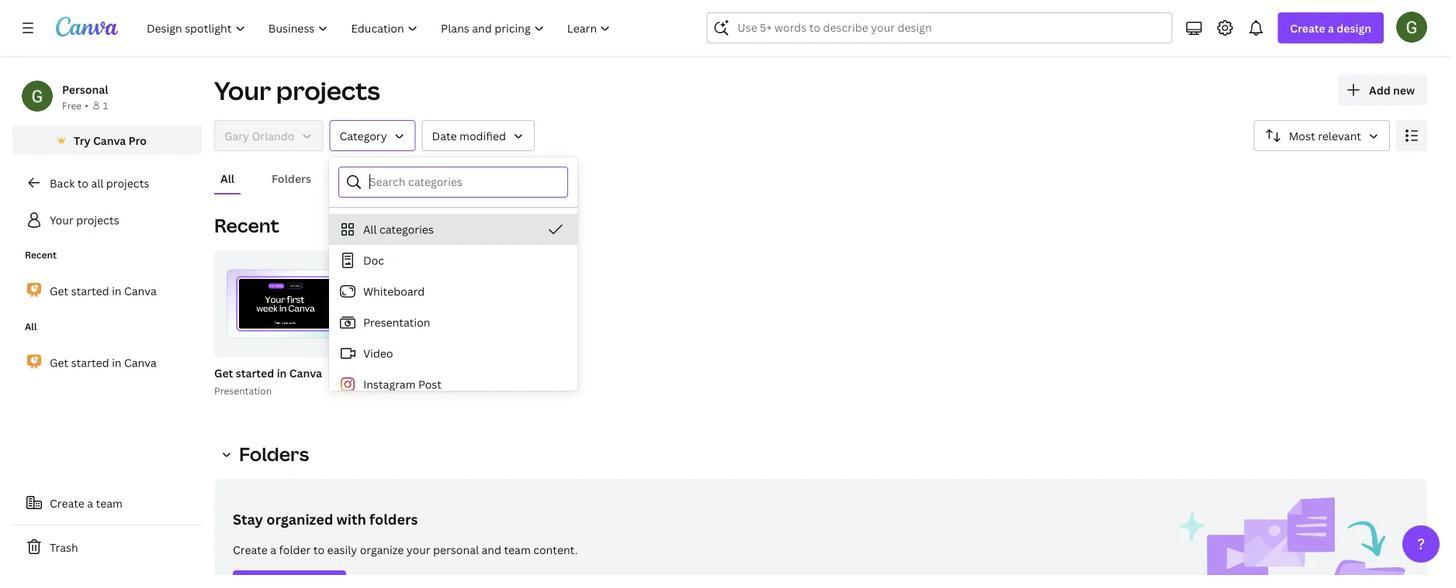 Task type: locate. For each thing, give the bounding box(es) containing it.
1 vertical spatial your projects
[[50, 213, 119, 228]]

images button
[[421, 164, 471, 193]]

personal
[[433, 543, 479, 558]]

2 get started in canva link from the top
[[12, 347, 202, 380]]

add new
[[1369, 83, 1415, 97]]

create left design
[[1290, 21, 1326, 35]]

get started in canva button
[[214, 364, 322, 383]]

0 vertical spatial projects
[[276, 74, 380, 108]]

0 vertical spatial a
[[1328, 21, 1334, 35]]

0 horizontal spatial a
[[87, 496, 93, 511]]

1 vertical spatial to
[[314, 543, 325, 558]]

team up trash link
[[96, 496, 123, 511]]

your projects up orlando in the top left of the page
[[214, 74, 380, 108]]

instagram
[[363, 378, 416, 392]]

your
[[214, 74, 271, 108], [50, 213, 73, 228]]

1 horizontal spatial your projects
[[214, 74, 380, 108]]

1 horizontal spatial recent
[[214, 213, 279, 238]]

back
[[50, 176, 75, 191]]

content.
[[533, 543, 578, 558]]

presentation
[[363, 316, 430, 330], [214, 385, 272, 397]]

most
[[1289, 128, 1316, 143]]

Date modified button
[[422, 120, 535, 151]]

0 horizontal spatial all
[[25, 321, 37, 333]]

create
[[1290, 21, 1326, 35], [50, 496, 85, 511], [233, 543, 268, 558]]

2 vertical spatial all
[[25, 321, 37, 333]]

your projects down all
[[50, 213, 119, 228]]

your down back
[[50, 213, 73, 228]]

None search field
[[707, 12, 1172, 43]]

your projects
[[214, 74, 380, 108], [50, 213, 119, 228]]

folders
[[272, 171, 311, 186], [239, 442, 309, 467]]

create for create a team
[[50, 496, 85, 511]]

categories
[[380, 222, 434, 237]]

0 vertical spatial folders
[[272, 171, 311, 186]]

projects right all
[[106, 176, 149, 191]]

easily
[[327, 543, 357, 558]]

folders down orlando in the top left of the page
[[272, 171, 311, 186]]

video option
[[329, 338, 578, 369]]

Sort by button
[[1254, 120, 1390, 151]]

team right and
[[504, 543, 531, 558]]

1 vertical spatial recent
[[25, 249, 57, 262]]

folders button
[[266, 164, 318, 193]]

trash
[[50, 541, 78, 555]]

get started in canva link
[[12, 275, 202, 308], [12, 347, 202, 380]]

1 vertical spatial presentation
[[214, 385, 272, 397]]

all inside button
[[363, 222, 377, 237]]

1 vertical spatial your
[[50, 213, 73, 228]]

to
[[77, 176, 88, 191], [314, 543, 325, 558]]

designs button
[[342, 164, 396, 193]]

all categories option
[[329, 214, 578, 245]]

get started in canva
[[50, 284, 157, 299], [50, 356, 157, 370]]

a for folder
[[270, 543, 276, 558]]

0 horizontal spatial create
[[50, 496, 85, 511]]

organize
[[360, 543, 404, 558]]

get started in canva presentation
[[214, 366, 322, 397]]

relevant
[[1318, 128, 1362, 143]]

doc button
[[329, 245, 578, 276]]

projects down all
[[76, 213, 119, 228]]

presentation down get started in canva button
[[214, 385, 272, 397]]

gary orlando image
[[1396, 11, 1428, 42]]

1 vertical spatial get started in canva
[[50, 356, 157, 370]]

create up "trash"
[[50, 496, 85, 511]]

1 horizontal spatial your
[[214, 74, 271, 108]]

1 vertical spatial a
[[87, 496, 93, 511]]

canva
[[93, 133, 126, 148], [124, 284, 157, 299], [124, 356, 157, 370], [289, 366, 322, 381]]

all for all button
[[220, 171, 234, 186]]

recent
[[214, 213, 279, 238], [25, 249, 57, 262]]

create inside dropdown button
[[1290, 21, 1326, 35]]

a left folder
[[270, 543, 276, 558]]

1 horizontal spatial create
[[233, 543, 268, 558]]

a up trash link
[[87, 496, 93, 511]]

folders up organized
[[239, 442, 309, 467]]

2 horizontal spatial all
[[363, 222, 377, 237]]

1 vertical spatial get started in canva link
[[12, 347, 202, 380]]

1 vertical spatial folders
[[239, 442, 309, 467]]

started
[[71, 284, 109, 299], [71, 356, 109, 370], [236, 366, 274, 381]]

create a folder to easily organize your personal and team content.
[[233, 543, 578, 558]]

canva inside get started in canva presentation
[[289, 366, 322, 381]]

create a design
[[1290, 21, 1372, 35]]

gary
[[224, 128, 249, 143]]

2 get started in canva from the top
[[50, 356, 157, 370]]

2 vertical spatial create
[[233, 543, 268, 558]]

2 horizontal spatial a
[[1328, 21, 1334, 35]]

folders button
[[214, 439, 318, 470]]

0 horizontal spatial presentation
[[214, 385, 272, 397]]

your up 'gary'
[[214, 74, 271, 108]]

1 horizontal spatial all
[[220, 171, 234, 186]]

organized
[[266, 510, 333, 529]]

to left all
[[77, 176, 88, 191]]

create a design button
[[1278, 12, 1384, 43]]

•
[[85, 99, 88, 112]]

0 vertical spatial all
[[220, 171, 234, 186]]

Search categories search field
[[369, 168, 558, 197]]

0 vertical spatial get started in canva
[[50, 284, 157, 299]]

0 vertical spatial create
[[1290, 21, 1326, 35]]

stay
[[233, 510, 263, 529]]

1 get started in canva from the top
[[50, 284, 157, 299]]

doc
[[363, 253, 384, 268]]

add new button
[[1338, 75, 1428, 106]]

get started in canva for 1st get started in canva link from the bottom
[[50, 356, 157, 370]]

category
[[340, 128, 387, 143]]

0 vertical spatial to
[[77, 176, 88, 191]]

in
[[112, 284, 121, 299], [112, 356, 121, 370], [277, 366, 287, 381]]

list box
[[329, 214, 578, 576]]

0 vertical spatial presentation
[[363, 316, 430, 330]]

recent down all button
[[214, 213, 279, 238]]

top level navigation element
[[137, 12, 624, 43]]

folders inside folders button
[[272, 171, 311, 186]]

try canva pro
[[74, 133, 147, 148]]

doc option
[[329, 245, 578, 276]]

create down stay
[[233, 543, 268, 558]]

get
[[50, 284, 68, 299], [50, 356, 68, 370], [214, 366, 233, 381]]

instagram post
[[363, 378, 442, 392]]

create inside button
[[50, 496, 85, 511]]

folders
[[370, 510, 418, 529]]

0 vertical spatial your
[[214, 74, 271, 108]]

create a team
[[50, 496, 123, 511]]

images
[[427, 171, 465, 186]]

try canva pro button
[[12, 126, 202, 155]]

1 vertical spatial all
[[363, 222, 377, 237]]

2 horizontal spatial create
[[1290, 21, 1326, 35]]

started for 1st get started in canva link from the bottom
[[71, 356, 109, 370]]

presentation down whiteboard
[[363, 316, 430, 330]]

whiteboard button
[[329, 276, 578, 307]]

all categories
[[363, 222, 434, 237]]

all inside button
[[220, 171, 234, 186]]

all
[[220, 171, 234, 186], [363, 222, 377, 237], [25, 321, 37, 333]]

personal
[[62, 82, 108, 97]]

projects up category
[[276, 74, 380, 108]]

1 horizontal spatial presentation
[[363, 316, 430, 330]]

a inside dropdown button
[[1328, 21, 1334, 35]]

presentation inside get started in canva presentation
[[214, 385, 272, 397]]

instagram post button
[[329, 369, 578, 401]]

0 horizontal spatial team
[[96, 496, 123, 511]]

folders inside folders dropdown button
[[239, 442, 309, 467]]

0 horizontal spatial your
[[50, 213, 73, 228]]

all categories button
[[329, 214, 578, 245]]

a inside button
[[87, 496, 93, 511]]

back to all projects link
[[12, 168, 202, 199]]

date
[[432, 128, 457, 143]]

to left easily
[[314, 543, 325, 558]]

1 vertical spatial team
[[504, 543, 531, 558]]

folder
[[279, 543, 311, 558]]

a
[[1328, 21, 1334, 35], [87, 496, 93, 511], [270, 543, 276, 558]]

a left design
[[1328, 21, 1334, 35]]

presentation inside presentation button
[[363, 316, 430, 330]]

2 vertical spatial a
[[270, 543, 276, 558]]

gary orlando
[[224, 128, 295, 143]]

1 horizontal spatial a
[[270, 543, 276, 558]]

whiteboard
[[363, 284, 425, 299]]

0 vertical spatial team
[[96, 496, 123, 511]]

0 vertical spatial get started in canva link
[[12, 275, 202, 308]]

team
[[96, 496, 123, 511], [504, 543, 531, 558]]

projects
[[276, 74, 380, 108], [106, 176, 149, 191], [76, 213, 119, 228]]

add
[[1369, 83, 1391, 97]]

1 vertical spatial create
[[50, 496, 85, 511]]

0 vertical spatial recent
[[214, 213, 279, 238]]

new
[[1393, 83, 1415, 97]]

recent down the "your projects" link
[[25, 249, 57, 262]]

create for create a design
[[1290, 21, 1326, 35]]



Task type: vqa. For each thing, say whether or not it's contained in the screenshot.
Share
no



Task type: describe. For each thing, give the bounding box(es) containing it.
a for design
[[1328, 21, 1334, 35]]

1 vertical spatial projects
[[106, 176, 149, 191]]

video
[[363, 347, 393, 361]]

presentation option
[[329, 307, 578, 338]]

all button
[[214, 164, 241, 193]]

Owner button
[[214, 120, 323, 151]]

post
[[418, 378, 442, 392]]

get for 1st get started in canva link from the bottom
[[50, 356, 68, 370]]

get for 1st get started in canva link
[[50, 284, 68, 299]]

designs
[[349, 171, 390, 186]]

canva inside button
[[93, 133, 126, 148]]

trash link
[[12, 533, 202, 564]]

Category button
[[329, 120, 416, 151]]

free
[[62, 99, 82, 112]]

orlando
[[252, 128, 295, 143]]

1 horizontal spatial to
[[314, 543, 325, 558]]

started for 1st get started in canva link
[[71, 284, 109, 299]]

whiteboard option
[[329, 276, 578, 307]]

started inside get started in canva presentation
[[236, 366, 274, 381]]

all
[[91, 176, 104, 191]]

pro
[[129, 133, 147, 148]]

get started in canva for 1st get started in canva link
[[50, 284, 157, 299]]

0 horizontal spatial recent
[[25, 249, 57, 262]]

try
[[74, 133, 91, 148]]

create a team button
[[12, 488, 202, 519]]

free •
[[62, 99, 88, 112]]

Search search field
[[738, 13, 1141, 43]]

design
[[1337, 21, 1372, 35]]

most relevant
[[1289, 128, 1362, 143]]

1 horizontal spatial team
[[504, 543, 531, 558]]

0 horizontal spatial your projects
[[50, 213, 119, 228]]

get inside get started in canva presentation
[[214, 366, 233, 381]]

with
[[337, 510, 366, 529]]

1 get started in canva link from the top
[[12, 275, 202, 308]]

list box containing all categories
[[329, 214, 578, 576]]

2 vertical spatial projects
[[76, 213, 119, 228]]

and
[[482, 543, 501, 558]]

back to all projects
[[50, 176, 149, 191]]

presentation button
[[329, 307, 578, 338]]

modified
[[460, 128, 506, 143]]

team inside create a team button
[[96, 496, 123, 511]]

0 horizontal spatial to
[[77, 176, 88, 191]]

all for all categories
[[363, 222, 377, 237]]

stay organized with folders
[[233, 510, 418, 529]]

date modified
[[432, 128, 506, 143]]

your projects link
[[12, 205, 202, 236]]

1
[[103, 99, 108, 112]]

a for team
[[87, 496, 93, 511]]

0 vertical spatial your projects
[[214, 74, 380, 108]]

video button
[[329, 338, 578, 369]]

create for create a folder to easily organize your personal and team content.
[[233, 543, 268, 558]]

in inside get started in canva presentation
[[277, 366, 287, 381]]

instagram post option
[[329, 369, 578, 401]]

your
[[407, 543, 430, 558]]



